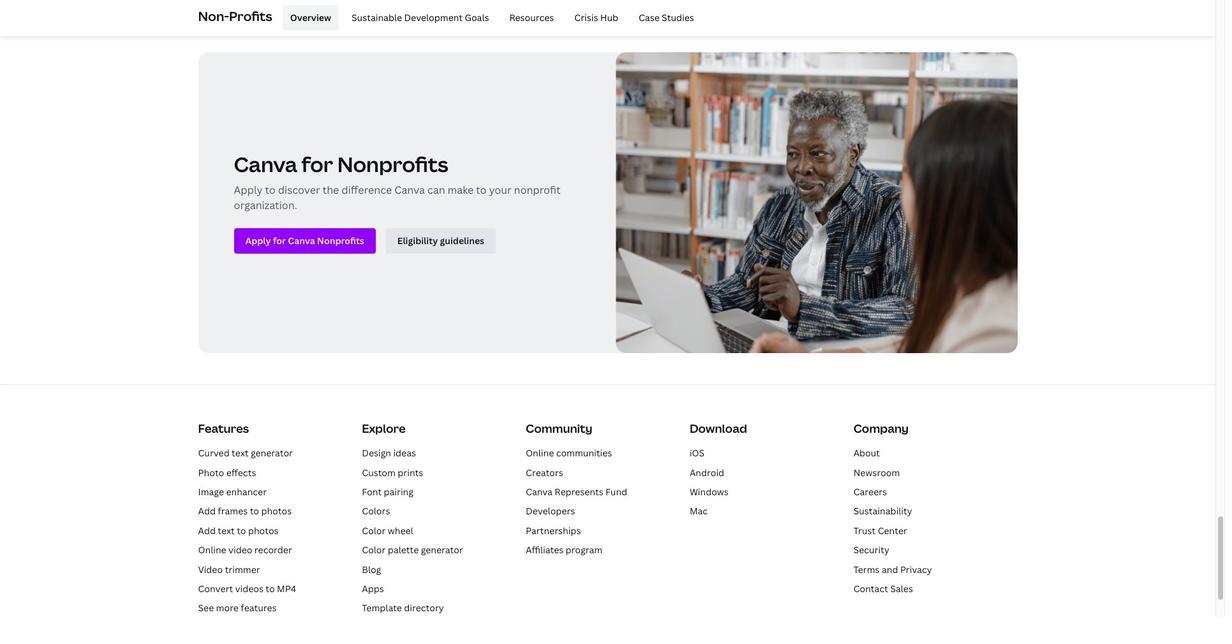 Task type: locate. For each thing, give the bounding box(es) containing it.
add
[[198, 506, 216, 518], [198, 525, 216, 537]]

about
[[854, 448, 880, 460]]

photos up recorder
[[248, 525, 279, 537]]

add text to photos
[[198, 525, 279, 537]]

color palette generator link
[[362, 544, 463, 557]]

text
[[232, 448, 249, 460], [218, 525, 235, 537]]

0 vertical spatial add
[[198, 506, 216, 518]]

overview link
[[283, 5, 339, 31]]

add up video
[[198, 525, 216, 537]]

generator for curved text generator
[[251, 448, 293, 460]]

convert videos to mp4
[[198, 583, 296, 595]]

color for color wheel
[[362, 525, 386, 537]]

convert videos to mp4 link
[[198, 583, 296, 595]]

community
[[526, 421, 593, 436]]

2 add from the top
[[198, 525, 216, 537]]

android link
[[690, 467, 724, 479]]

add for add frames to photos
[[198, 506, 216, 518]]

video
[[198, 564, 223, 576]]

company
[[854, 421, 909, 436]]

represents
[[555, 486, 603, 498]]

case
[[639, 11, 660, 23]]

your
[[489, 183, 512, 197]]

colors
[[362, 506, 390, 518]]

to down enhancer
[[250, 506, 259, 518]]

sustainable development goals
[[352, 11, 489, 23]]

1 horizontal spatial generator
[[421, 544, 463, 557]]

text up effects
[[232, 448, 249, 460]]

sustainable development goals link
[[344, 5, 497, 31]]

photo effects link
[[198, 467, 256, 479]]

more
[[216, 603, 239, 615]]

ideas
[[393, 448, 416, 460]]

1 vertical spatial online
[[198, 544, 226, 557]]

to up the "organization."
[[265, 183, 276, 197]]

menu bar
[[277, 5, 702, 31]]

template
[[362, 603, 402, 615]]

curved
[[198, 448, 230, 460]]

0 vertical spatial text
[[232, 448, 249, 460]]

goals
[[465, 11, 489, 23]]

canva up apply
[[234, 151, 297, 178]]

font pairing
[[362, 486, 413, 498]]

videos
[[235, 583, 264, 595]]

online up creators at left bottom
[[526, 448, 554, 460]]

online up video
[[198, 544, 226, 557]]

generator right palette
[[421, 544, 463, 557]]

generator for color palette generator
[[421, 544, 463, 557]]

contact sales
[[854, 583, 913, 595]]

image enhancer
[[198, 486, 267, 498]]

0 vertical spatial canva
[[234, 151, 297, 178]]

developers
[[526, 506, 575, 518]]

video trimmer
[[198, 564, 260, 576]]

1 color from the top
[[362, 525, 386, 537]]

1 vertical spatial color
[[362, 544, 386, 557]]

0 vertical spatial color
[[362, 525, 386, 537]]

security
[[854, 544, 890, 557]]

text down 'frames' in the bottom of the page
[[218, 525, 235, 537]]

partnerships
[[526, 525, 581, 537]]

1 horizontal spatial online
[[526, 448, 554, 460]]

color wheel
[[362, 525, 413, 537]]

0 horizontal spatial online
[[198, 544, 226, 557]]

directory
[[404, 603, 444, 615]]

add text to photos link
[[198, 525, 279, 537]]

terms
[[854, 564, 880, 576]]

resources link
[[502, 5, 562, 31]]

1 vertical spatial canva
[[394, 183, 425, 197]]

explore
[[362, 421, 406, 436]]

menu bar containing overview
[[277, 5, 702, 31]]

sustainability link
[[854, 506, 912, 518]]

ios
[[690, 448, 705, 460]]

2 horizontal spatial canva
[[526, 486, 553, 498]]

crisis
[[575, 11, 598, 23]]

to
[[265, 183, 276, 197], [476, 183, 487, 197], [250, 506, 259, 518], [237, 525, 246, 537], [266, 583, 275, 595]]

template directory
[[362, 603, 444, 615]]

to for add text to photos
[[237, 525, 246, 537]]

photos for add frames to photos
[[261, 506, 292, 518]]

1 vertical spatial text
[[218, 525, 235, 537]]

download
[[690, 421, 747, 436]]

0 horizontal spatial canva
[[234, 151, 297, 178]]

canva down creators link
[[526, 486, 553, 498]]

make
[[448, 183, 474, 197]]

add down image
[[198, 506, 216, 518]]

0 vertical spatial online
[[526, 448, 554, 460]]

online video recorder link
[[198, 544, 292, 557]]

trimmer
[[225, 564, 260, 576]]

custom
[[362, 467, 396, 479]]

add frames to photos link
[[198, 506, 292, 518]]

2 color from the top
[[362, 544, 386, 557]]

generator up effects
[[251, 448, 293, 460]]

video
[[228, 544, 252, 557]]

color down colors link
[[362, 525, 386, 537]]

0 vertical spatial photos
[[261, 506, 292, 518]]

design ideas link
[[362, 448, 416, 460]]

affiliates program link
[[526, 544, 602, 557]]

canva
[[234, 151, 297, 178], [394, 183, 425, 197], [526, 486, 553, 498]]

for
[[301, 151, 333, 178]]

careers
[[854, 486, 887, 498]]

mp4
[[277, 583, 296, 595]]

security link
[[854, 544, 890, 557]]

terms and privacy link
[[854, 564, 932, 576]]

0 vertical spatial generator
[[251, 448, 293, 460]]

0 horizontal spatial generator
[[251, 448, 293, 460]]

sales
[[890, 583, 913, 595]]

nonprofits
[[337, 151, 448, 178]]

1 vertical spatial add
[[198, 525, 216, 537]]

1 vertical spatial photos
[[248, 525, 279, 537]]

the
[[323, 183, 339, 197]]

canva left can
[[394, 183, 425, 197]]

photos down enhancer
[[261, 506, 292, 518]]

online communities
[[526, 448, 612, 460]]

affiliates program
[[526, 544, 602, 557]]

partnerships link
[[526, 525, 581, 537]]

apps
[[362, 583, 384, 595]]

palette
[[388, 544, 419, 557]]

1 add from the top
[[198, 506, 216, 518]]

online video recorder
[[198, 544, 292, 557]]

2 vertical spatial canva
[[526, 486, 553, 498]]

crisis hub
[[575, 11, 618, 23]]

to left mp4
[[266, 583, 275, 595]]

color up blog
[[362, 544, 386, 557]]

to up video on the bottom
[[237, 525, 246, 537]]

1 vertical spatial generator
[[421, 544, 463, 557]]



Task type: vqa. For each thing, say whether or not it's contained in the screenshot.
Mac
yes



Task type: describe. For each thing, give the bounding box(es) containing it.
mac link
[[690, 506, 708, 518]]

fund
[[606, 486, 627, 498]]

sustainable
[[352, 11, 402, 23]]

contact sales link
[[854, 583, 913, 595]]

organization.
[[234, 198, 297, 212]]

program
[[566, 544, 602, 557]]

newsroom
[[854, 467, 900, 479]]

development
[[404, 11, 463, 23]]

font
[[362, 486, 382, 498]]

windows
[[690, 486, 729, 498]]

apply
[[234, 183, 263, 197]]

android
[[690, 467, 724, 479]]

canva for for
[[234, 151, 297, 178]]

online for online communities
[[526, 448, 554, 460]]

see more features
[[198, 603, 277, 615]]

recorder
[[255, 544, 292, 557]]

blog
[[362, 564, 381, 576]]

canva for nonprofits apply to discover the difference canva can make to your nonprofit organization.
[[234, 151, 561, 212]]

terms and privacy
[[854, 564, 932, 576]]

curved text generator
[[198, 448, 293, 460]]

to for add frames to photos
[[250, 506, 259, 518]]

developers link
[[526, 506, 575, 518]]

overview
[[290, 11, 331, 23]]

non-
[[198, 8, 229, 25]]

online for online video recorder
[[198, 544, 226, 557]]

windows link
[[690, 486, 729, 498]]

enhancer
[[226, 486, 267, 498]]

see
[[198, 603, 214, 615]]

resources
[[510, 11, 554, 23]]

mac
[[690, 506, 708, 518]]

online communities link
[[526, 448, 612, 460]]

to left your
[[476, 183, 487, 197]]

to for convert videos to mp4
[[266, 583, 275, 595]]

privacy
[[900, 564, 932, 576]]

canva for represents
[[526, 486, 553, 498]]

features
[[241, 603, 277, 615]]

trust center link
[[854, 525, 907, 537]]

image enhancer link
[[198, 486, 267, 498]]

1 horizontal spatial canva
[[394, 183, 425, 197]]

sustainability
[[854, 506, 912, 518]]

photo
[[198, 467, 224, 479]]

newsroom link
[[854, 467, 900, 479]]

custom prints link
[[362, 467, 423, 479]]

hub
[[600, 11, 618, 23]]

careers link
[[854, 486, 887, 498]]

template directory link
[[362, 603, 444, 615]]

trust center
[[854, 525, 907, 537]]

blog link
[[362, 564, 381, 576]]

color wheel link
[[362, 525, 413, 537]]

video trimmer link
[[198, 564, 260, 576]]

frames
[[218, 506, 248, 518]]

font pairing link
[[362, 486, 413, 498]]

colors link
[[362, 506, 390, 518]]

photo effects
[[198, 467, 256, 479]]

contact
[[854, 583, 888, 595]]

effects
[[226, 467, 256, 479]]

studies
[[662, 11, 694, 23]]

trust
[[854, 525, 876, 537]]

wheel
[[388, 525, 413, 537]]

canva represents fund link
[[526, 486, 627, 498]]

convert
[[198, 583, 233, 595]]

add for add text to photos
[[198, 525, 216, 537]]

and
[[882, 564, 898, 576]]

color for color palette generator
[[362, 544, 386, 557]]

pairing
[[384, 486, 413, 498]]

can
[[427, 183, 445, 197]]

ios link
[[690, 448, 705, 460]]

add frames to photos
[[198, 506, 292, 518]]

crisis hub link
[[567, 5, 626, 31]]

text for curved
[[232, 448, 249, 460]]

text for add
[[218, 525, 235, 537]]

creators
[[526, 467, 563, 479]]

non-profits
[[198, 8, 272, 25]]

custom prints
[[362, 467, 423, 479]]

photos for add text to photos
[[248, 525, 279, 537]]



